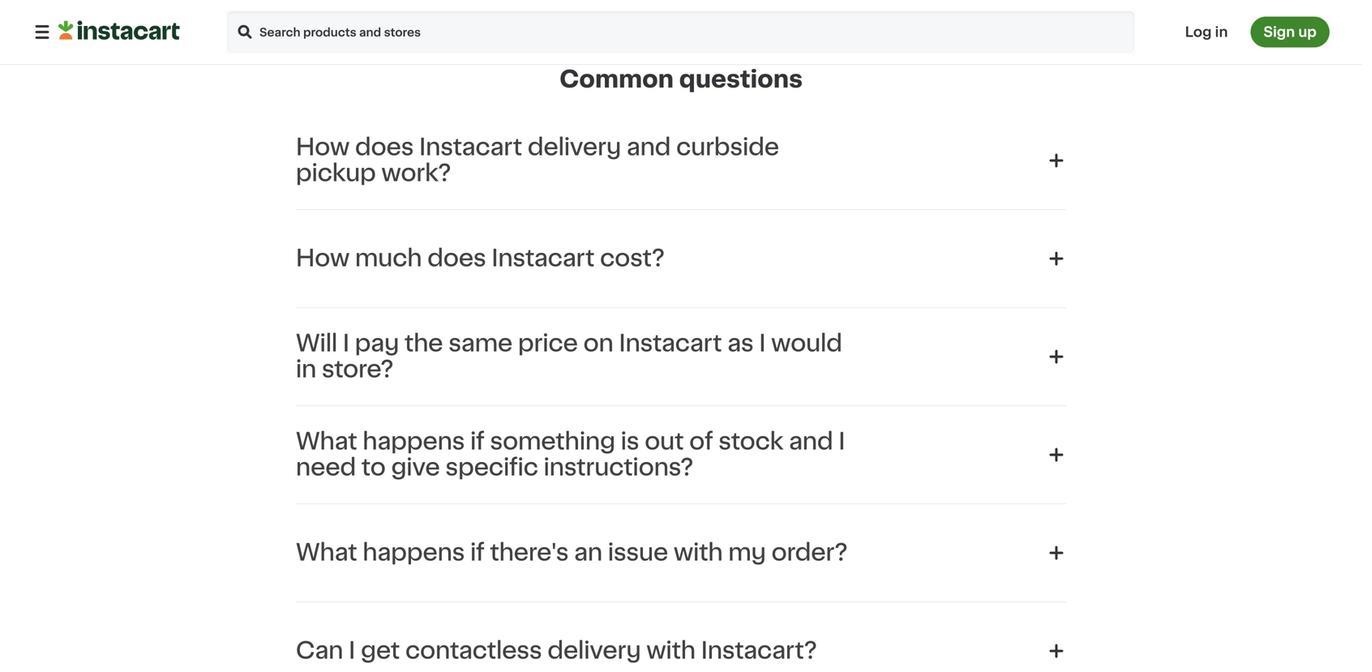 Task type: describe. For each thing, give the bounding box(es) containing it.
happens for there's
[[363, 541, 465, 564]]

log in
[[1185, 25, 1228, 39]]

as
[[727, 332, 754, 355]]

log in button
[[1180, 17, 1233, 47]]

can i get contactless delivery with instacart?
[[296, 639, 817, 662]]

does inside "how much does instacart cost?" dropdown button
[[427, 247, 486, 269]]

there's
[[490, 541, 569, 564]]

give
[[391, 456, 440, 479]]

how does instacart delivery and curbside pickup work?
[[296, 136, 779, 184]]

1 vertical spatial instacart
[[492, 247, 595, 269]]

the
[[405, 332, 443, 355]]

Search field
[[225, 9, 1136, 55]]

price
[[518, 332, 578, 355]]

cost?
[[600, 247, 665, 269]]

same
[[449, 332, 513, 355]]

order?
[[771, 541, 847, 564]]

will i pay the same price on instacart as i would in store? button
[[296, 327, 1066, 386]]

what happens if there's an issue with my order?
[[296, 541, 847, 564]]

sign
[[1264, 25, 1295, 39]]

sign up button
[[1251, 17, 1330, 47]]

instacart home image
[[58, 21, 180, 40]]

need
[[296, 456, 356, 479]]

what happens if something is out of stock and i need to give specific instructions? button
[[296, 425, 1066, 484]]

what happens if something is out of stock and i need to give specific instructions?
[[296, 430, 845, 479]]

how much does instacart cost?
[[296, 247, 665, 269]]

1 vertical spatial delivery
[[548, 639, 641, 662]]

instacart inside the how does instacart delivery and curbside pickup work?
[[419, 136, 522, 158]]

what happens if there's an issue with my order? button
[[296, 524, 1066, 582]]

log
[[1185, 25, 1212, 39]]

to
[[362, 456, 386, 479]]

does inside the how does instacart delivery and curbside pickup work?
[[355, 136, 414, 158]]

sign up
[[1264, 25, 1317, 39]]

is
[[621, 430, 639, 453]]

instacart?
[[701, 639, 817, 662]]

much
[[355, 247, 422, 269]]

if for something
[[470, 430, 485, 453]]

open main menu image
[[32, 22, 52, 42]]

happens for something
[[363, 430, 465, 453]]

pickup
[[296, 162, 376, 184]]

store?
[[322, 358, 393, 380]]

instructions?
[[544, 456, 693, 479]]

how for how much does instacart cost?
[[296, 247, 350, 269]]

will
[[296, 332, 337, 355]]

would
[[771, 332, 842, 355]]



Task type: vqa. For each thing, say whether or not it's contained in the screenshot.
ARE
no



Task type: locate. For each thing, give the bounding box(es) containing it.
2 what from the top
[[296, 541, 357, 564]]

something
[[490, 430, 615, 453]]

in down 'will'
[[296, 358, 316, 380]]

1 what from the top
[[296, 430, 357, 453]]

i inside what happens if something is out of stock and i need to give specific instructions?
[[839, 430, 845, 453]]

pay
[[355, 332, 399, 355]]

up
[[1298, 25, 1317, 39]]

how inside the how does instacart delivery and curbside pickup work?
[[296, 136, 350, 158]]

instacart inside will i pay the same price on instacart as i would in store?
[[619, 332, 722, 355]]

in inside will i pay the same price on instacart as i would in store?
[[296, 358, 316, 380]]

delivery
[[528, 136, 621, 158], [548, 639, 641, 662]]

0 horizontal spatial and
[[627, 136, 671, 158]]

if up specific
[[470, 430, 485, 453]]

can i get contactless delivery with instacart? button
[[296, 622, 1066, 668]]

stock
[[719, 430, 783, 453]]

None search field
[[225, 9, 1136, 55]]

happens
[[363, 430, 465, 453], [363, 541, 465, 564]]

1 how from the top
[[296, 136, 350, 158]]

1 vertical spatial in
[[296, 358, 316, 380]]

0 vertical spatial if
[[470, 430, 485, 453]]

0 vertical spatial happens
[[363, 430, 465, 453]]

2 how from the top
[[296, 247, 350, 269]]

common
[[559, 68, 674, 91]]

can
[[296, 639, 343, 662]]

1 vertical spatial does
[[427, 247, 486, 269]]

0 horizontal spatial in
[[296, 358, 316, 380]]

2 if from the top
[[470, 541, 485, 564]]

with
[[674, 541, 723, 564], [646, 639, 696, 662]]

0 vertical spatial with
[[674, 541, 723, 564]]

curbside
[[676, 136, 779, 158]]

1 vertical spatial happens
[[363, 541, 465, 564]]

how does instacart delivery and curbside pickup work? button
[[296, 131, 1066, 190]]

0 vertical spatial delivery
[[528, 136, 621, 158]]

i
[[343, 332, 349, 355], [759, 332, 766, 355], [839, 430, 845, 453], [349, 639, 355, 662]]

how for how does instacart delivery and curbside pickup work?
[[296, 136, 350, 158]]

1 vertical spatial what
[[296, 541, 357, 564]]

my
[[728, 541, 766, 564]]

an
[[574, 541, 602, 564]]

happens inside what happens if something is out of stock and i need to give specific instructions?
[[363, 430, 465, 453]]

out
[[645, 430, 684, 453]]

does right much
[[427, 247, 486, 269]]

how up pickup
[[296, 136, 350, 158]]

2 happens from the top
[[363, 541, 465, 564]]

if for there's
[[470, 541, 485, 564]]

issue
[[608, 541, 668, 564]]

and down common
[[627, 136, 671, 158]]

with inside dropdown button
[[646, 639, 696, 662]]

how
[[296, 136, 350, 158], [296, 247, 350, 269]]

1 horizontal spatial does
[[427, 247, 486, 269]]

and right stock
[[789, 430, 833, 453]]

what for what happens if something is out of stock and i need to give specific instructions?
[[296, 430, 357, 453]]

1 vertical spatial if
[[470, 541, 485, 564]]

0 vertical spatial what
[[296, 430, 357, 453]]

specific
[[446, 456, 538, 479]]

if left "there's"
[[470, 541, 485, 564]]

with inside "dropdown button"
[[674, 541, 723, 564]]

1 vertical spatial with
[[646, 639, 696, 662]]

common questions
[[559, 68, 803, 91]]

0 vertical spatial instacart
[[419, 136, 522, 158]]

0 horizontal spatial does
[[355, 136, 414, 158]]

if
[[470, 430, 485, 453], [470, 541, 485, 564]]

what
[[296, 430, 357, 453], [296, 541, 357, 564]]

work?
[[381, 162, 451, 184]]

1 if from the top
[[470, 430, 485, 453]]

in
[[1215, 25, 1228, 39], [296, 358, 316, 380]]

0 vertical spatial and
[[627, 136, 671, 158]]

if inside what happens if something is out of stock and i need to give specific instructions?
[[470, 430, 485, 453]]

0 vertical spatial does
[[355, 136, 414, 158]]

will i pay the same price on instacart as i would in store?
[[296, 332, 842, 380]]

questions
[[679, 68, 803, 91]]

does up work?
[[355, 136, 414, 158]]

does
[[355, 136, 414, 158], [427, 247, 486, 269]]

0 vertical spatial in
[[1215, 25, 1228, 39]]

and
[[627, 136, 671, 158], [789, 430, 833, 453]]

what inside what happens if something is out of stock and i need to give specific instructions?
[[296, 430, 357, 453]]

in right the log
[[1215, 25, 1228, 39]]

instacart
[[419, 136, 522, 158], [492, 247, 595, 269], [619, 332, 722, 355]]

contactless
[[405, 639, 542, 662]]

of
[[689, 430, 713, 453]]

0 vertical spatial how
[[296, 136, 350, 158]]

in inside button
[[1215, 25, 1228, 39]]

how much does instacart cost? button
[[296, 229, 1066, 288]]

what inside what happens if there's an issue with my order? "dropdown button"
[[296, 541, 357, 564]]

and inside the how does instacart delivery and curbside pickup work?
[[627, 136, 671, 158]]

delivery inside the how does instacart delivery and curbside pickup work?
[[528, 136, 621, 158]]

1 horizontal spatial and
[[789, 430, 833, 453]]

on
[[583, 332, 613, 355]]

and inside what happens if something is out of stock and i need to give specific instructions?
[[789, 430, 833, 453]]

1 horizontal spatial in
[[1215, 25, 1228, 39]]

1 vertical spatial and
[[789, 430, 833, 453]]

get
[[361, 639, 400, 662]]

1 happens from the top
[[363, 430, 465, 453]]

what for what happens if there's an issue with my order?
[[296, 541, 357, 564]]

2 vertical spatial instacart
[[619, 332, 722, 355]]

how left much
[[296, 247, 350, 269]]

happens inside what happens if there's an issue with my order? "dropdown button"
[[363, 541, 465, 564]]

1 vertical spatial how
[[296, 247, 350, 269]]

if inside "dropdown button"
[[470, 541, 485, 564]]



